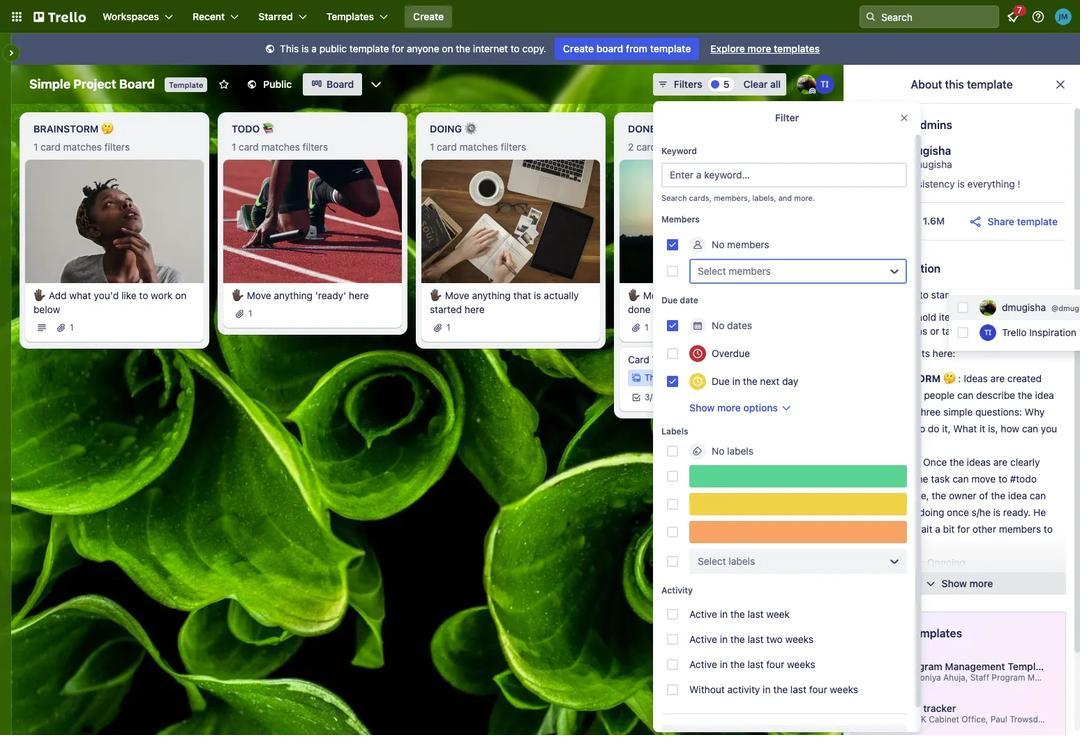 Task type: locate. For each thing, give the bounding box(es) containing it.
board left the customize views image
[[327, 78, 354, 90]]

✋🏿 inside ✋🏿 add what you'd like to work on below
[[33, 289, 46, 301]]

can up he
[[1030, 490, 1046, 502]]

2 horizontal spatial more
[[970, 578, 993, 590]]

by inside program management template by soniya ahuja, staff program manager @ br
[[903, 673, 912, 683]]

matches inside brainstorm 🤔 1 card matches filters
[[63, 141, 102, 153]]

create right the copy.
[[563, 43, 594, 54]]

to down he
[[1044, 523, 1053, 535]]

1 horizontal spatial due
[[712, 375, 730, 387]]

matches for ⚙️
[[460, 141, 498, 153]]

here:
[[933, 348, 956, 359]]

1 horizontal spatial ideas
[[967, 456, 991, 468]]

idea up ready.
[[1008, 490, 1027, 502]]

1 anything from the left
[[274, 289, 313, 301]]

4 filters from the left
[[695, 141, 720, 153]]

move up "of"
[[972, 473, 996, 485]]

1 horizontal spatial matches
[[261, 141, 300, 153]]

finished
[[926, 574, 964, 585]]

DONE! 🙌🏽 text field
[[620, 118, 798, 140]]

board for simple
[[891, 289, 917, 301]]

more inside button
[[970, 578, 993, 590]]

0 horizontal spatial todo
[[232, 123, 260, 135]]

the down task
[[932, 490, 946, 502]]

✋🏿 for ✋🏿 move anything from doing to done here
[[628, 289, 641, 301]]

7 notifications image
[[1005, 8, 1022, 25]]

labels down show more options button
[[727, 445, 754, 457]]

show down this card is a template.
[[689, 402, 715, 414]]

color: orange, title: none element
[[689, 521, 907, 544]]

:
[[958, 373, 961, 384], [918, 456, 921, 468], [922, 557, 925, 569], [921, 574, 924, 585]]

that inside ✋🏿 move anything that is actually started here
[[513, 289, 531, 301]]

0 horizontal spatial 🙌🏽
[[662, 123, 674, 135]]

are
[[886, 348, 901, 359], [991, 373, 1005, 384], [994, 456, 1008, 468]]

0 horizontal spatial done!
[[628, 123, 659, 135]]

people
[[924, 389, 955, 401]]

⚙️ for done!
[[909, 557, 922, 569]]

0 vertical spatial create
[[413, 10, 444, 22]]

#todo
[[1010, 473, 1037, 485]]

✋🏿
[[33, 289, 46, 301], [232, 289, 244, 301], [430, 289, 442, 301], [628, 289, 641, 301]]

0 vertical spatial doing
[[430, 123, 462, 135]]

to right like at the top of the page
[[139, 289, 148, 301]]

move for ✋🏿 move anything that is actually started here
[[445, 289, 469, 301]]

trowsdale,
[[1010, 715, 1052, 725]]

📚 down public button
[[262, 123, 275, 135]]

brainstorm inside brainstorm 🤔 1 card matches filters
[[33, 123, 99, 135]]

done! inside doing ⚙️ : ongoing done! 🙌🏽 : finished
[[874, 574, 906, 585]]

✋🏿 for ✋🏿 move anything that is actually started here
[[430, 289, 442, 301]]

show inside show more button
[[942, 578, 967, 590]]

doing inside doing ⚙️ : ongoing done! 🙌🏽 : finished
[[874, 557, 907, 569]]

0 vertical spatial labels
[[727, 445, 754, 457]]

Board name text field
[[22, 73, 162, 96]]

the down created
[[1018, 389, 1033, 401]]

1 horizontal spatial move
[[972, 473, 996, 485]]

0 horizontal spatial 4
[[652, 392, 658, 402]]

for inside : once the ideas are clearly defined, the task can move to #todo stage. here, the owner of the idea can move to #doing once s/he is ready. he can also wait a bit for other members to join.
[[957, 523, 970, 535]]

to left #todo
[[999, 473, 1008, 485]]

📚 left once
[[905, 456, 918, 468]]

filters inside the done! 🙌🏽 2 cards match filters
[[695, 141, 720, 153]]

primary element
[[0, 0, 1080, 33]]

workspaces button
[[94, 6, 181, 28]]

1 vertical spatial done!
[[874, 574, 906, 585]]

4 right 3
[[652, 392, 658, 402]]

internet
[[473, 43, 508, 54]]

this is a public template for anyone on the internet to copy.
[[280, 43, 546, 54]]

active for active in the last four weeks
[[689, 659, 717, 671]]

2 vertical spatial dmugisha (dmugisha) image
[[980, 299, 996, 316]]

active in the last four weeks
[[689, 659, 815, 671]]

items
[[939, 311, 964, 323]]

2 vertical spatial no
[[712, 445, 725, 457]]

: inside : ideas are created here. here people can describe the idea following three simple questions: why you wish to do it, what it is, how can you do it.
[[958, 373, 961, 384]]

doing for doing ⚙️ 1 card matches filters
[[430, 123, 462, 135]]

1 horizontal spatial board
[[891, 289, 917, 301]]

dmugisha up trello
[[1002, 301, 1046, 313]]

create for create
[[413, 10, 444, 22]]

✋🏿 inside ✋🏿 move anything from doing to done here
[[628, 289, 641, 301]]

can up owner
[[953, 473, 969, 485]]

no for no members
[[712, 239, 725, 251]]

card inside "todo 📚 1 card matches filters"
[[239, 141, 259, 153]]

dmugisha @dmugi
[[1002, 301, 1080, 313]]

1 horizontal spatial dmugisha (dmugisha) image
[[856, 145, 891, 180]]

2 vertical spatial members
[[999, 523, 1041, 535]]

in for due in the next day
[[732, 375, 740, 387]]

here right 'done'
[[653, 303, 673, 315]]

more right explore
[[748, 43, 771, 54]]

is right s/he
[[993, 507, 1001, 518]]

✋🏿 inside ✋🏿 move anything that is actually started here
[[430, 289, 442, 301]]

1 vertical spatial active
[[689, 634, 717, 645]]

show inside show more options button
[[689, 402, 715, 414]]

do left it, at the bottom right of page
[[928, 423, 940, 435]]

0 horizontal spatial board
[[119, 77, 155, 91]]

2 matches from the left
[[261, 141, 300, 153]]

it,
[[942, 423, 951, 435]]

no for no labels
[[712, 445, 725, 457]]

✋🏿 for ✋🏿 add what you'd like to work on below
[[33, 289, 46, 301]]

board admins
[[880, 119, 952, 131]]

1 horizontal spatial on
[[442, 43, 453, 54]]

3 no from the top
[[712, 445, 725, 457]]

2 filters from the left
[[303, 141, 328, 153]]

template left @
[[1008, 661, 1050, 673]]

3 filters from the left
[[501, 141, 526, 153]]

card
[[41, 141, 61, 153], [239, 141, 259, 153], [437, 141, 457, 153], [664, 372, 681, 383]]

0 vertical spatial 📚
[[262, 123, 275, 135]]

0 vertical spatial done!
[[628, 123, 659, 135]]

1 vertical spatial no
[[712, 320, 725, 331]]

1 horizontal spatial simple
[[858, 289, 888, 301]]

0 vertical spatial 4
[[903, 348, 909, 359]]

0 vertical spatial select
[[698, 265, 726, 277]]

how
[[1001, 423, 1020, 435]]

due left date
[[662, 295, 678, 306]]

jeremy miller (jeremymiller198) image
[[1055, 8, 1072, 25]]

1 filters from the left
[[104, 141, 130, 153]]

0 vertical spatial no
[[712, 239, 725, 251]]

done! down join.
[[874, 574, 906, 585]]

here inside ✋🏿 move anything that is actually started here
[[465, 303, 485, 315]]

1 active from the top
[[689, 608, 717, 620]]

✋🏿 move anything from doing to done here link
[[628, 289, 790, 317]]

2 vertical spatial template
[[1008, 661, 1050, 673]]

to left start on the top of page
[[920, 289, 929, 301]]

0 vertical spatial four
[[766, 659, 784, 671]]

filters inside 'doing ⚙️ 1 card matches filters'
[[501, 141, 526, 153]]

this right sm image
[[280, 43, 299, 54]]

: left ideas
[[958, 373, 961, 384]]

color: yellow, title: none element
[[689, 493, 907, 516]]

select up the ✋🏿 move anything from doing to done here link
[[698, 265, 726, 277]]

0 vertical spatial idea
[[1035, 389, 1054, 401]]

active for active in the last two weeks
[[689, 634, 717, 645]]

move inside ✋🏿 move anything from doing to done here
[[643, 289, 668, 301]]

last for four
[[748, 659, 764, 671]]

0 horizontal spatial board
[[596, 43, 623, 54]]

0 vertical spatial from
[[626, 43, 648, 54]]

explore
[[711, 43, 745, 54]]

dmugisha (dmugisha) image
[[797, 75, 816, 94], [856, 145, 891, 180], [980, 299, 996, 316]]

1 horizontal spatial four
[[809, 684, 827, 696]]

on inside ✋🏿 add what you'd like to work on below
[[175, 289, 186, 301]]

can right the list
[[898, 311, 914, 323]]

filters down doing ⚙️ text field
[[501, 141, 526, 153]]

is down card template 📝
[[684, 372, 690, 383]]

related templates
[[867, 627, 962, 640]]

that
[[513, 289, 531, 301], [1001, 311, 1019, 323]]

matches down doing ⚙️ text field
[[460, 141, 498, 153]]

4 for /
[[652, 392, 658, 402]]

3 active from the top
[[689, 659, 717, 671]]

1 select from the top
[[698, 265, 726, 277]]

active up without
[[689, 659, 717, 671]]

by
[[903, 673, 912, 683], [903, 715, 912, 725]]

todo for todo 📚
[[874, 456, 903, 468]]

no members
[[712, 239, 769, 251]]

2 move from the left
[[445, 289, 469, 301]]

2 active from the top
[[689, 634, 717, 645]]

3 matches from the left
[[460, 141, 498, 153]]

he
[[1033, 507, 1046, 518]]

dmugisha (dmugisha) image left @dmugisha
[[856, 145, 891, 180]]

members
[[727, 239, 769, 251], [729, 265, 771, 277], [999, 523, 1041, 535]]

🙌🏽 left the finished
[[908, 574, 921, 585]]

due
[[662, 295, 678, 306], [712, 375, 730, 387]]

anything for that
[[472, 289, 511, 301]]

0 horizontal spatial matches
[[63, 141, 102, 153]]

board left the admins
[[880, 119, 911, 131]]

show for show more
[[942, 578, 967, 590]]

1 vertical spatial this
[[645, 372, 661, 383]]

0 horizontal spatial brainstorm
[[33, 123, 99, 135]]

0 horizontal spatial due
[[662, 295, 678, 306]]

a left 'bit'
[[935, 523, 940, 535]]

can up simple
[[957, 389, 974, 401]]

in right activity at the bottom right of page
[[763, 684, 771, 696]]

1 vertical spatial from
[[712, 289, 733, 301]]

on right anyone
[[442, 43, 453, 54]]

0 vertical spatial todo
[[232, 123, 260, 135]]

is inside ✋🏿 move anything that is actually started here
[[534, 289, 541, 301]]

doing inside 'doing ⚙️ 1 card matches filters'
[[430, 123, 462, 135]]

here right ''ready''
[[349, 289, 369, 301]]

1 vertical spatial four
[[809, 684, 827, 696]]

2 horizontal spatial here
[[653, 303, 673, 315]]

add
[[49, 289, 67, 301]]

close popover image
[[899, 112, 910, 124]]

1 horizontal spatial done!
[[874, 574, 906, 585]]

1 vertical spatial 4
[[652, 392, 658, 402]]

dmugisha inside dmugisha @dmugisha
[[899, 144, 951, 157]]

in up active in the last two weeks at the bottom
[[720, 608, 728, 620]]

matches down brainstorm 🤔 text box
[[63, 141, 102, 153]]

idea
[[1035, 389, 1054, 401], [1008, 490, 1027, 502]]

1 vertical spatial show
[[942, 578, 967, 590]]

3 move from the left
[[643, 289, 668, 301]]

ideas
[[964, 373, 988, 384]]

2 vertical spatial are
[[994, 456, 1008, 468]]

1 ✋🏿 from the left
[[33, 289, 46, 301]]

0 vertical spatial board
[[596, 43, 623, 54]]

template inside card template 📝 "link"
[[652, 354, 694, 365]]

board inside the create board from template link
[[596, 43, 623, 54]]

members down ready.
[[999, 523, 1041, 535]]

template inside button
[[1017, 215, 1058, 227]]

1 vertical spatial labels
[[729, 555, 755, 567]]

you down why
[[1041, 423, 1057, 435]]

here for ✋🏿 move anything that is actually started here
[[465, 303, 485, 315]]

move inside ✋🏿 move anything that is actually started here
[[445, 289, 469, 301]]

create up anyone
[[413, 10, 444, 22]]

matches for 🤔
[[63, 141, 102, 153]]

✋🏿 add what you'd like to work on below link
[[33, 289, 195, 317]]

the left internet
[[456, 43, 470, 54]]

1 vertical spatial dmugisha
[[1002, 301, 1046, 313]]

2 vertical spatial weeks
[[830, 684, 858, 696]]

public
[[319, 43, 347, 54]]

admins
[[914, 119, 952, 131]]

here right started
[[465, 303, 485, 315]]

0 horizontal spatial on
[[175, 289, 186, 301]]

to right doing
[[763, 289, 772, 301]]

card down doing ⚙️ text field
[[437, 141, 457, 153]]

: left once
[[918, 456, 921, 468]]

here inside ✋🏿 move anything from doing to done here
[[653, 303, 673, 315]]

anything inside ✋🏿 move anything that is actually started here
[[472, 289, 511, 301]]

anything for 'ready'
[[274, 289, 313, 301]]

card inside brainstorm 🤔 1 card matches filters
[[41, 141, 61, 153]]

more inside button
[[717, 402, 741, 414]]

show down ongoing
[[942, 578, 967, 590]]

doing for doing ⚙️ : ongoing done! 🙌🏽 : finished
[[874, 557, 907, 569]]

5
[[723, 78, 730, 90]]

move down stage.
[[874, 507, 899, 518]]

color: green, title: none element
[[689, 465, 907, 488]]

🤔 inside brainstorm 🤔 1 card matches filters
[[101, 123, 114, 135]]

✋🏿 move anything that is actually started here link
[[430, 289, 592, 317]]

1 vertical spatial board
[[891, 289, 917, 301]]

dmugisha (dmugisha) image right all
[[797, 75, 816, 94]]

done!
[[628, 123, 659, 135], [874, 574, 906, 585]]

1 horizontal spatial templates
[[909, 627, 962, 640]]

in down active in the last week
[[720, 634, 728, 645]]

1 vertical spatial ideas
[[967, 456, 991, 468]]

1 vertical spatial select
[[698, 555, 726, 567]]

matches inside 'doing ⚙️ 1 card matches filters'
[[460, 141, 498, 153]]

is inside : once the ideas are clearly defined, the task can move to #todo stage. here, the owner of the idea can move to #doing once s/he is ready. he can also wait a bit for other members to join.
[[993, 507, 1001, 518]]

bit
[[943, 523, 955, 535]]

0 horizontal spatial anything
[[274, 289, 313, 301]]

dmugisha (dmugisha) image for @dmugisha
[[856, 145, 891, 180]]

1 horizontal spatial 🙌🏽
[[908, 574, 921, 585]]

0 vertical spatial dmugisha
[[899, 144, 951, 157]]

everything
[[968, 178, 1015, 190]]

are inside : once the ideas are clearly defined, the task can move to #todo stage. here, the owner of the idea can move to #doing once s/he is ready. he can also wait a bit for other members to join.
[[994, 456, 1008, 468]]

📝
[[696, 354, 709, 365]]

template.
[[699, 372, 737, 383]]

doing ⚙️ : ongoing done! 🙌🏽 : finished
[[874, 557, 966, 585]]

members inside : once the ideas are clearly defined, the task can move to #todo stage. here, the owner of the idea can move to #doing once s/he is ready. he can also wait a bit for other members to join.
[[999, 523, 1041, 535]]

customize views image
[[369, 77, 383, 91]]

2 ✋🏿 from the left
[[232, 289, 244, 301]]

#doing
[[913, 507, 944, 518]]

1 horizontal spatial 📚
[[905, 456, 918, 468]]

0 vertical spatial 🤔
[[101, 123, 114, 135]]

idea inside : once the ideas are clearly defined, the task can move to #todo stage. here, the owner of the idea can move to #doing once s/he is ready. he can also wait a bit for other members to join.
[[1008, 490, 1027, 502]]

0 horizontal spatial doing
[[430, 123, 462, 135]]

0 vertical spatial ideas
[[904, 325, 928, 337]]

create board from template
[[563, 43, 691, 54]]

brainstorm up here
[[874, 373, 941, 384]]

1 horizontal spatial dmugisha
[[1002, 301, 1046, 313]]

simple project board
[[29, 77, 155, 91]]

more left options
[[717, 402, 741, 414]]

🤔 for brainstorm 🤔 1 card matches filters
[[101, 123, 114, 135]]

0 vertical spatial dmugisha (dmugisha) image
[[797, 75, 816, 94]]

0 horizontal spatial 📚
[[262, 123, 275, 135]]

project inside site tracker by uk cabinet office, paul trowsdale, project
[[1055, 715, 1080, 725]]

last left two on the right bottom of the page
[[748, 634, 764, 645]]

ideas down it at the right bottom of page
[[967, 456, 991, 468]]

template down templates popup button
[[349, 43, 389, 54]]

1 matches from the left
[[63, 141, 102, 153]]

0 horizontal spatial move
[[874, 507, 899, 518]]

no left dates
[[712, 320, 725, 331]]

board link
[[303, 73, 362, 96]]

project right trowsdale,
[[1055, 715, 1080, 725]]

labels for select labels
[[729, 555, 755, 567]]

create inside create button
[[413, 10, 444, 22]]

dmugisha (dmugisha) image for @dmugi
[[980, 299, 996, 316]]

3 ✋🏿 from the left
[[430, 289, 442, 301]]

1 horizontal spatial here
[[465, 303, 485, 315]]

0 horizontal spatial from
[[626, 43, 648, 54]]

1 vertical spatial create
[[563, 43, 594, 54]]

2 select from the top
[[698, 555, 726, 567]]

1 horizontal spatial move
[[445, 289, 469, 301]]

project inside simple project board text field
[[73, 77, 116, 91]]

template inside program management template by soniya ahuja, staff program manager @ br
[[1008, 661, 1050, 673]]

🤔 for brainstorm 🤔
[[943, 373, 956, 384]]

Enter a keyword… text field
[[662, 163, 907, 188]]

like
[[121, 289, 137, 301]]

📚 inside "todo 📚 1 card matches filters"
[[262, 123, 275, 135]]

simple up brainstorm 🤔 1 card matches filters
[[29, 77, 70, 91]]

3 anything from the left
[[670, 289, 709, 301]]

management
[[945, 661, 1005, 673]]

description
[[880, 262, 941, 275]]

to inside : ideas are created here. here people can describe the idea following three simple questions: why you wish to do it, what it is, how can you do it.
[[916, 423, 925, 435]]

!
[[1018, 178, 1021, 190]]

program right staff
[[992, 673, 1025, 683]]

0 horizontal spatial project
[[73, 77, 116, 91]]

card template 📝 link
[[628, 353, 790, 367]]

filters for doing ⚙️ 1 card matches filters
[[501, 141, 526, 153]]

0 horizontal spatial simple
[[29, 77, 70, 91]]

: ideas are created here. here people can describe the idea following three simple questions: why you wish to do it, what it is, how can you do it.
[[874, 373, 1057, 451]]

TODO 📚 text field
[[223, 118, 402, 140]]

1 horizontal spatial 🤔
[[943, 373, 956, 384]]

open information menu image
[[1031, 10, 1045, 24]]

filters inside "todo 📚 1 card matches filters"
[[303, 141, 328, 153]]

1 move from the left
[[247, 289, 271, 301]]

recent button
[[184, 6, 247, 28]]

trello inspiration (inspiringtaco) image
[[980, 324, 996, 341]]

move
[[247, 289, 271, 301], [445, 289, 469, 301], [643, 289, 668, 301]]

template right this
[[967, 78, 1013, 91]]

staff
[[970, 673, 989, 683]]

1 vertical spatial doing
[[874, 557, 907, 569]]

this card is a template.
[[645, 372, 737, 383]]

todo inside "todo 📚 1 card matches filters"
[[232, 123, 260, 135]]

idea inside : ideas are created here. here people can describe the idea following three simple questions: why you wish to do it, what it is, how can you do it.
[[1035, 389, 1054, 401]]

4 ✋🏿 from the left
[[628, 289, 641, 301]]

1 vertical spatial template
[[652, 354, 694, 365]]

: once the ideas are clearly defined, the task can move to #todo stage. here, the owner of the idea can move to #doing once s/he is ready. he can also wait a bit for other members to join.
[[874, 456, 1053, 552]]

in for active in the last two weeks
[[720, 634, 728, 645]]

done! up cards in the top right of the page
[[628, 123, 659, 135]]

members up doing
[[729, 265, 771, 277]]

by left "uk" on the bottom of the page
[[903, 715, 912, 725]]

4 left "lists"
[[903, 348, 909, 359]]

anything inside ✋🏿 move anything from doing to done here
[[670, 289, 709, 301]]

project up brainstorm 🤔 text box
[[73, 77, 116, 91]]

0 vertical spatial brainstorm
[[33, 123, 99, 135]]

simple inside text field
[[29, 77, 70, 91]]

here
[[349, 289, 369, 301], [465, 303, 485, 315], [653, 303, 673, 315]]

todo down public button
[[232, 123, 260, 135]]

weeks for active in the last four weeks
[[787, 659, 815, 671]]

select up active in the last week
[[698, 555, 726, 567]]

/
[[650, 392, 652, 402]]

1 by from the top
[[903, 673, 912, 683]]

card for brainstorm 🤔 1 card matches filters
[[41, 141, 61, 153]]

by inside site tracker by uk cabinet office, paul trowsdale, project
[[903, 715, 912, 725]]

program
[[903, 661, 942, 673], [992, 673, 1025, 683]]

1 horizontal spatial this
[[645, 372, 661, 383]]

2 horizontal spatial matches
[[460, 141, 498, 153]]

are left 'clearly'
[[994, 456, 1008, 468]]

1 vertical spatial project
[[1055, 715, 1080, 725]]

matches inside "todo 📚 1 card matches filters"
[[261, 141, 300, 153]]

0 vertical spatial active
[[689, 608, 717, 620]]

ongoing
[[927, 557, 966, 569]]

1
[[33, 141, 38, 153], [232, 141, 236, 153], [430, 141, 434, 153], [248, 308, 252, 319], [70, 322, 74, 333], [447, 322, 450, 333], [645, 322, 649, 333]]

board
[[596, 43, 623, 54], [891, 289, 917, 301]]

filters down todo 📚 text field
[[303, 141, 328, 153]]

create for create board from template
[[563, 43, 594, 54]]

1 no from the top
[[712, 239, 725, 251]]

@
[[1065, 673, 1072, 683]]

✋🏿 move anything from doing to done here
[[628, 289, 772, 315]]

BRAINSTORM 🤔 text field
[[25, 118, 204, 140]]

0 horizontal spatial 🤔
[[101, 123, 114, 135]]

back to home image
[[33, 6, 86, 28]]

idea up why
[[1035, 389, 1054, 401]]

0 vertical spatial this
[[280, 43, 299, 54]]

simple
[[29, 77, 70, 91], [858, 289, 888, 301]]

last
[[748, 608, 764, 620], [748, 634, 764, 645], [748, 659, 764, 671], [791, 684, 807, 696]]

simple up each
[[858, 289, 888, 301]]

0 horizontal spatial this
[[280, 43, 299, 54]]

filters inside brainstorm 🤔 1 card matches filters
[[104, 141, 130, 153]]

do left it.
[[874, 440, 886, 451]]

filters down done! 🙌🏽 text field
[[695, 141, 720, 153]]

move for ✋🏿 move anything 'ready' here
[[247, 289, 271, 301]]

1 vertical spatial idea
[[1008, 490, 1027, 502]]

0 vertical spatial more
[[748, 43, 771, 54]]

2 no from the top
[[712, 320, 725, 331]]

2 anything from the left
[[472, 289, 511, 301]]

list
[[882, 311, 895, 323]]

project
[[73, 77, 116, 91], [1055, 715, 1080, 725]]

dmugisha for dmugisha @dmugisha
[[899, 144, 951, 157]]

template right the 'share'
[[1017, 215, 1058, 227]]

overdue
[[712, 348, 750, 359]]

members up select members
[[727, 239, 769, 251]]

2 horizontal spatial board
[[880, 119, 911, 131]]

each
[[858, 311, 880, 323]]

⚙️ inside doing ⚙️ : ongoing done! 🙌🏽 : finished
[[909, 557, 922, 569]]

2 horizontal spatial template
[[1008, 661, 1050, 673]]

0 horizontal spatial that
[[513, 289, 531, 301]]

due down card template 📝 "link"
[[712, 375, 730, 387]]

0 vertical spatial members
[[727, 239, 769, 251]]

are up describe
[[991, 373, 1005, 384]]

here
[[900, 389, 921, 401]]

to right wish
[[916, 423, 925, 435]]

select
[[698, 265, 726, 277], [698, 555, 726, 567]]

from inside ✋🏿 move anything from doing to done here
[[712, 289, 733, 301]]

is
[[302, 43, 309, 54], [958, 178, 965, 190], [534, 289, 541, 301], [684, 372, 690, 383], [993, 507, 1001, 518]]

1 horizontal spatial brainstorm
[[874, 373, 941, 384]]

0 vertical spatial weeks
[[785, 634, 814, 645]]

3 / 4
[[645, 392, 658, 402]]

dmugisha for dmugisha @dmugi
[[1002, 301, 1046, 313]]

is left public at the left
[[302, 43, 309, 54]]

⚙️ inside 'doing ⚙️ 1 card matches filters'
[[464, 123, 477, 135]]

active down activity
[[689, 608, 717, 620]]

on right start on the top of page
[[955, 289, 966, 301]]

to inside ✋🏿 move anything from doing to done here
[[763, 289, 772, 301]]

by left the soniya
[[903, 673, 912, 683]]

on
[[442, 43, 453, 54], [955, 289, 966, 301], [175, 289, 186, 301]]

ready.
[[1003, 507, 1031, 518]]

card inside 'doing ⚙️ 1 card matches filters'
[[437, 141, 457, 153]]

for right 'bit'
[[957, 523, 970, 535]]

0 horizontal spatial you
[[874, 423, 891, 435]]

templates
[[774, 43, 820, 54], [909, 627, 962, 640]]

1 vertical spatial 🤔
[[943, 373, 956, 384]]

2 by from the top
[[903, 715, 912, 725]]

1 vertical spatial that
[[1001, 311, 1019, 323]]

matches down todo 📚 text field
[[261, 141, 300, 153]]

🤔
[[101, 123, 114, 135], [943, 373, 956, 384]]

1 horizontal spatial doing
[[874, 557, 907, 569]]

paul
[[991, 715, 1007, 725]]



Task type: describe. For each thing, give the bounding box(es) containing it.
this for this is a public template for anyone on the internet to copy.
[[280, 43, 299, 54]]

starred
[[258, 10, 293, 22]]

active in the last two weeks
[[689, 634, 814, 645]]

dates
[[727, 320, 752, 331]]

once
[[947, 507, 969, 518]]

there
[[858, 348, 884, 359]]

weeks for active in the last two weeks
[[785, 634, 814, 645]]

🙌🏽 inside the done! 🙌🏽 2 cards match filters
[[662, 123, 674, 135]]

star or unstar board image
[[219, 79, 230, 90]]

the left next
[[743, 375, 758, 387]]

✋🏿 for ✋🏿 move anything 'ready' here
[[232, 289, 244, 301]]

clear
[[744, 78, 768, 90]]

labels for no labels
[[727, 445, 754, 457]]

select for select members
[[698, 265, 726, 277]]

this
[[945, 78, 964, 91]]

below
[[33, 303, 60, 315]]

what
[[69, 289, 91, 301]]

show for show more options
[[689, 402, 715, 414]]

following
[[874, 406, 915, 418]]

simple for simple project board
[[29, 77, 70, 91]]

brainstorm 🤔
[[874, 373, 956, 384]]

the down active in the last week
[[730, 634, 745, 645]]

work
[[151, 289, 173, 301]]

0 horizontal spatial four
[[766, 659, 784, 671]]

@dmugi
[[1052, 303, 1080, 312]]

related
[[867, 627, 907, 640]]

labels
[[662, 426, 688, 437]]

date
[[680, 295, 698, 306]]

office,
[[962, 715, 988, 725]]

can up join.
[[874, 523, 891, 535]]

simple board to start on a project.
[[858, 289, 1011, 301]]

describe
[[976, 389, 1015, 401]]

to up also
[[901, 507, 910, 518]]

task
[[931, 473, 950, 485]]

(cards)
[[966, 311, 998, 323]]

here for ✋🏿 move anything from doing to done here
[[653, 303, 673, 315]]

to left the copy.
[[511, 43, 520, 54]]

0 vertical spatial for
[[392, 43, 404, 54]]

trello inspiration
[[1002, 326, 1077, 338]]

on for this is a public template for anyone on the internet to copy.
[[442, 43, 453, 54]]

in for active in the last week
[[720, 608, 728, 620]]

@dmugisha
[[899, 158, 952, 170]]

more for options
[[717, 402, 741, 414]]

options
[[744, 402, 778, 414]]

last down active in the last four weeks on the right bottom of the page
[[791, 684, 807, 696]]

what
[[953, 423, 977, 435]]

0 vertical spatial do
[[928, 423, 940, 435]]

card for todo 📚 1 card matches filters
[[239, 141, 259, 153]]

program management template by soniya ahuja, staff program manager @ br
[[903, 661, 1080, 683]]

the right activity at the bottom right of page
[[773, 684, 788, 696]]

here.
[[874, 389, 897, 401]]

due for due in the next day
[[712, 375, 730, 387]]

activity
[[728, 684, 760, 696]]

brainstorm for brainstorm 🤔
[[874, 373, 941, 384]]

card down card template 📝
[[664, 372, 681, 383]]

0 horizontal spatial template
[[169, 80, 203, 89]]

due in the next day
[[712, 375, 798, 387]]

questions:
[[976, 406, 1022, 418]]

brainstorm 🤔 1 card matches filters
[[33, 123, 130, 153]]

to inside ✋🏿 add what you'd like to work on below
[[139, 289, 148, 301]]

can inside each list can hold items (cards) that represent ideas or tasks.
[[898, 311, 914, 323]]

filter
[[775, 112, 799, 124]]

members for no members
[[727, 239, 769, 251]]

cards,
[[689, 193, 712, 202]]

of
[[979, 490, 988, 502]]

template up "filters" at the top right of page
[[650, 43, 691, 54]]

on for ✋🏿 add what you'd like to work on below
[[175, 289, 186, 301]]

brainstorm for brainstorm 🤔 1 card matches filters
[[33, 123, 99, 135]]

📚 for todo 📚
[[905, 456, 918, 468]]

select for select labels
[[698, 555, 726, 567]]

the right once
[[950, 456, 964, 468]]

board inside text field
[[119, 77, 155, 91]]

1 inside "todo 📚 1 card matches filters"
[[232, 141, 236, 153]]

clearly
[[1010, 456, 1040, 468]]

search
[[662, 193, 687, 202]]

1 vertical spatial do
[[874, 440, 886, 451]]

anyone
[[407, 43, 439, 54]]

day
[[782, 375, 798, 387]]

a left 'project.'
[[969, 289, 974, 301]]

join.
[[874, 540, 893, 552]]

also
[[893, 523, 912, 535]]

all
[[770, 78, 781, 90]]

move for ✋🏿 move anything from doing to done here
[[643, 289, 668, 301]]

in for active in the last four weeks
[[720, 659, 728, 671]]

are inside : ideas are created here. here people can describe the idea following three simple questions: why you wish to do it, what it is, how can you do it.
[[991, 373, 1005, 384]]

due date
[[662, 295, 698, 306]]

uk
[[915, 715, 927, 725]]

0 vertical spatial are
[[886, 348, 901, 359]]

trello
[[1002, 326, 1027, 338]]

the right "of"
[[991, 490, 1006, 502]]

represent
[[858, 325, 901, 337]]

2 horizontal spatial on
[[955, 289, 966, 301]]

: left the finished
[[921, 574, 924, 585]]

or
[[930, 325, 939, 337]]

0 vertical spatial templates
[[774, 43, 820, 54]]

tracker
[[923, 703, 956, 715]]

matches for 📚
[[261, 141, 300, 153]]

search image
[[865, 11, 876, 22]]

is left everything
[[958, 178, 965, 190]]

week
[[766, 608, 790, 620]]

doing
[[735, 289, 761, 301]]

trello inspiration (inspiringtaco) image
[[815, 75, 835, 94]]

filters for todo 📚 1 card matches filters
[[303, 141, 328, 153]]

sm image
[[263, 43, 277, 57]]

can down why
[[1022, 423, 1038, 435]]

show more
[[942, 578, 993, 590]]

last for two
[[748, 634, 764, 645]]

that inside each list can hold items (cards) that represent ideas or tasks.
[[1001, 311, 1019, 323]]

🙌🏽 inside doing ⚙️ : ongoing done! 🙌🏽 : finished
[[908, 574, 921, 585]]

public button
[[238, 73, 300, 96]]

create button
[[405, 6, 452, 28]]

active in the last week
[[689, 608, 790, 620]]

0 horizontal spatial program
[[903, 661, 942, 673]]

2 you from the left
[[1041, 423, 1057, 435]]

📚 for todo 📚 1 card matches filters
[[262, 123, 275, 135]]

without activity in the last four weeks
[[689, 684, 858, 696]]

simple for simple board to start on a project.
[[858, 289, 888, 301]]

owner
[[949, 490, 977, 502]]

why
[[1025, 406, 1045, 418]]

1 vertical spatial move
[[874, 507, 899, 518]]

board for create
[[596, 43, 623, 54]]

explore more templates link
[[702, 38, 828, 60]]

there are 4 lists here:
[[858, 348, 956, 359]]

members for select members
[[729, 265, 771, 277]]

other
[[973, 523, 996, 535]]

activity
[[662, 585, 693, 596]]

recent
[[193, 10, 225, 22]]

filters
[[674, 78, 703, 90]]

wish
[[893, 423, 914, 435]]

ideas inside each list can hold items (cards) that represent ideas or tasks.
[[904, 325, 928, 337]]

more for templates
[[748, 43, 771, 54]]

this for this card is a template.
[[645, 372, 661, 383]]

done! inside the done! 🙌🏽 2 cards match filters
[[628, 123, 659, 135]]

show more options
[[689, 402, 778, 414]]

board for board admins
[[880, 119, 911, 131]]

no for no dates
[[712, 320, 725, 331]]

select labels
[[698, 555, 755, 567]]

1 vertical spatial templates
[[909, 627, 962, 640]]

filters for done! 🙌🏽 2 cards match filters
[[695, 141, 720, 153]]

last for week
[[748, 608, 764, 620]]

Search field
[[876, 6, 999, 27]]

the up active in the last two weeks at the bottom
[[730, 608, 745, 620]]

each list can hold items (cards) that represent ideas or tasks.
[[858, 311, 1019, 337]]

this member is an admin of this board. image
[[809, 88, 816, 94]]

card for doing ⚙️ 1 card matches filters
[[437, 141, 457, 153]]

consistency
[[899, 178, 955, 190]]

2
[[628, 141, 634, 153]]

ideas inside : once the ideas are clearly defined, the task can move to #todo stage. here, the owner of the idea can move to #doing once s/he is ready. he can also wait a bit for other members to join.
[[967, 456, 991, 468]]

lists
[[912, 348, 930, 359]]

a left public at the left
[[312, 43, 317, 54]]

: left ongoing
[[922, 557, 925, 569]]

anything for from
[[670, 289, 709, 301]]

DOING ⚙️ text field
[[421, 118, 600, 140]]

consistency is everything !
[[899, 178, 1021, 190]]

a inside : once the ideas are clearly defined, the task can move to #todo stage. here, the owner of the idea can move to #doing once s/he is ready. he can also wait a bit for other members to join.
[[935, 523, 940, 535]]

⚙️ for matches
[[464, 123, 477, 135]]

hold
[[917, 311, 936, 323]]

without
[[689, 684, 725, 696]]

it.
[[889, 440, 897, 451]]

filters for brainstorm 🤔 1 card matches filters
[[104, 141, 130, 153]]

todo 📚
[[874, 456, 918, 468]]

board for board
[[327, 78, 354, 90]]

cabinet
[[929, 715, 959, 725]]

the up activity at the bottom right of page
[[730, 659, 745, 671]]

templates
[[326, 10, 374, 22]]

the inside : ideas are created here. here people can describe the idea following three simple questions: why you wish to do it, what it is, how can you do it.
[[1018, 389, 1033, 401]]

active for active in the last week
[[689, 608, 717, 620]]

1 inside brainstorm 🤔 1 card matches filters
[[33, 141, 38, 153]]

1 inside 'doing ⚙️ 1 card matches filters'
[[430, 141, 434, 153]]

a down the 📝
[[692, 372, 697, 383]]

: inside : once the ideas are clearly defined, the task can move to #todo stage. here, the owner of the idea can move to #doing once s/he is ready. he can also wait a bit for other members to join.
[[918, 456, 921, 468]]

inspiration
[[1029, 326, 1077, 338]]

1 you from the left
[[874, 423, 891, 435]]

0 horizontal spatial here
[[349, 289, 369, 301]]

keyword
[[662, 146, 697, 156]]

todo for todo 📚 1 card matches filters
[[232, 123, 260, 135]]

1 horizontal spatial program
[[992, 673, 1025, 683]]

4 for are
[[903, 348, 909, 359]]

two
[[766, 634, 783, 645]]

card template 📝
[[628, 354, 709, 365]]

done
[[628, 303, 651, 315]]

the up here,
[[914, 473, 928, 485]]

due for due date
[[662, 295, 678, 306]]



Task type: vqa. For each thing, say whether or not it's contained in the screenshot.
This to the left
yes



